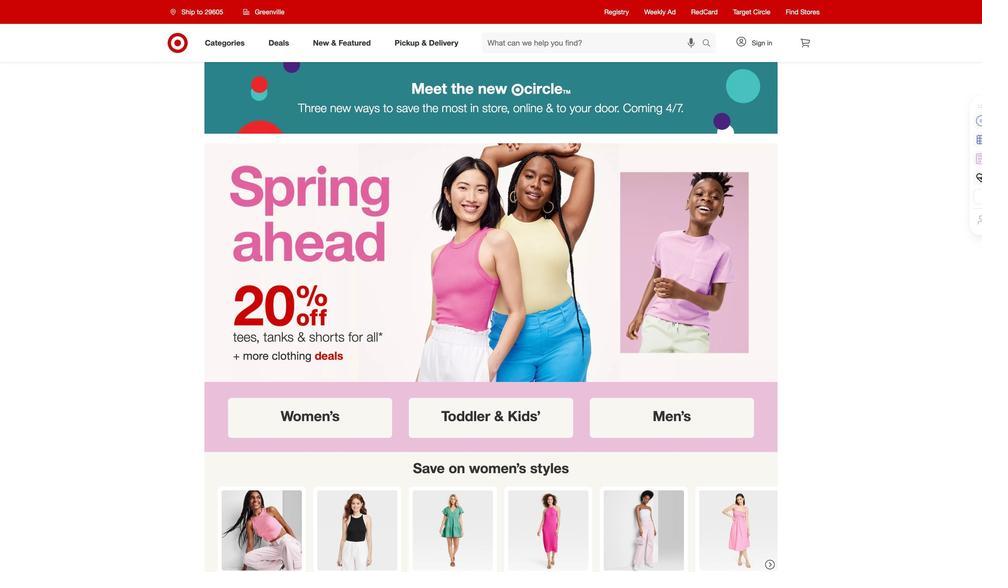 Task type: vqa. For each thing, say whether or not it's contained in the screenshot.
THE WHAT CAN WE HELP YOU FIND? SUGGESTIONS APPEAR BELOW "search field"
yes



Task type: describe. For each thing, give the bounding box(es) containing it.
women's tube top - wild fable™ fresh white s image
[[604, 491, 684, 571]]

women's slim fit ribbed high neck tank top - a new day™ black/white xs image
[[317, 491, 398, 571]]

women's midi smoked sundress - a new day™ pink striped m image
[[700, 491, 780, 571]]

women's knit plisse midi shift dress - a new day™ hot pink m image
[[508, 491, 589, 571]]

spring ahead image
[[205, 143, 778, 382]]

target circle image
[[205, 62, 778, 134]]



Task type: locate. For each thing, give the bounding box(es) containing it.
women's value tiny tank top - wild fable™ pink s image
[[222, 491, 302, 571]]

What can we help you find? suggestions appear below search field
[[482, 32, 705, 54]]

women's flutter short sleeve mini skater dress - universal thread™ green xl image
[[413, 491, 493, 571]]

carousel region
[[205, 452, 784, 572], [212, 481, 784, 572]]



